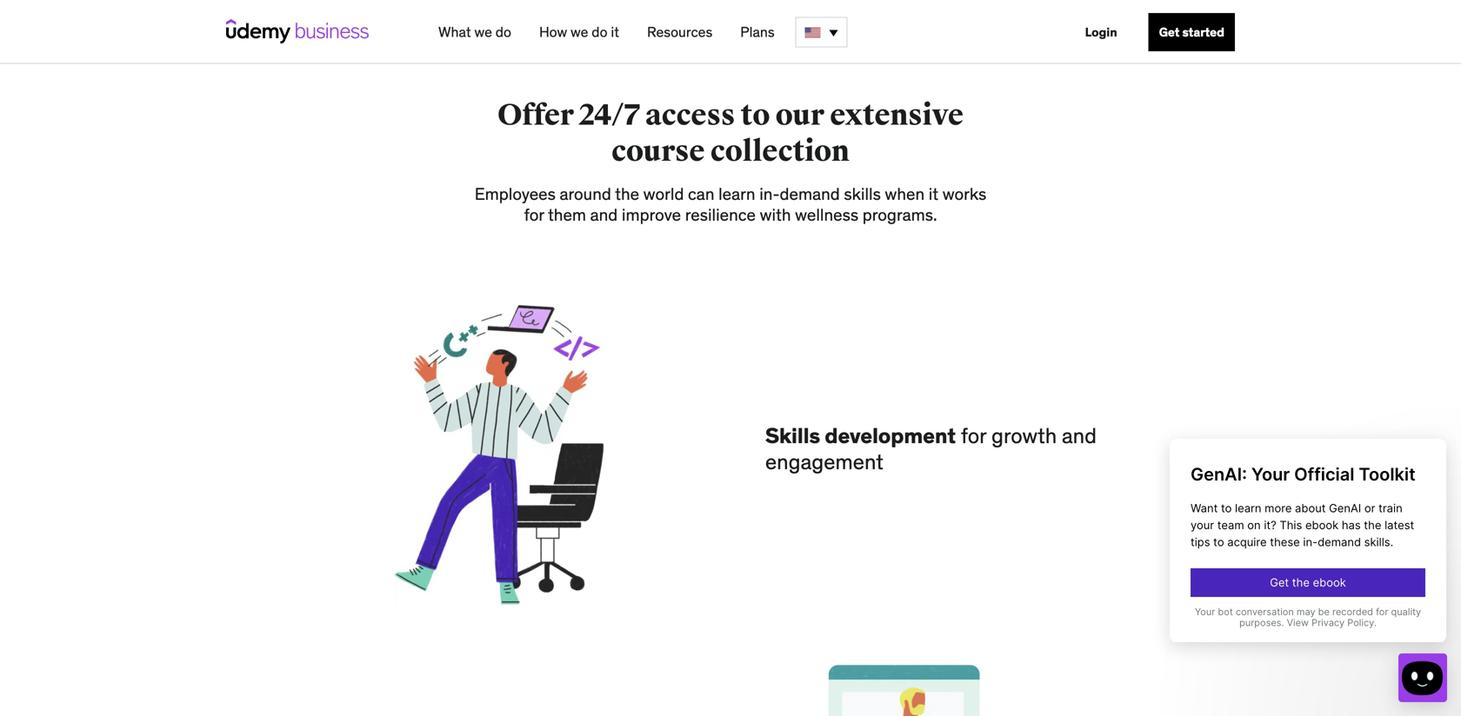 Task type: describe. For each thing, give the bounding box(es) containing it.
around
[[560, 184, 612, 204]]

resources button
[[640, 17, 720, 48]]

what we do button
[[432, 17, 519, 48]]

growth
[[992, 423, 1057, 449]]

we for how
[[571, 23, 589, 41]]

how
[[539, 23, 567, 41]]

do for how we do it
[[592, 23, 608, 41]]

get started link
[[1149, 13, 1235, 51]]

it inside employees around the world can learn in-demand skills when it works for them and improve resilience with wellness programs.
[[929, 184, 939, 204]]

for inside for growth and engagement
[[961, 423, 987, 449]]

udemy business image
[[226, 19, 369, 44]]

development
[[825, 423, 956, 449]]

can
[[688, 184, 715, 204]]

for growth and engagement
[[766, 423, 1097, 476]]

learn
[[719, 184, 756, 204]]

in-
[[760, 184, 780, 204]]

and inside for growth and engagement
[[1062, 423, 1097, 449]]

what
[[439, 23, 471, 41]]

resilience
[[685, 204, 756, 225]]

them
[[548, 204, 586, 225]]

for inside employees around the world can learn in-demand skills when it works for them and improve resilience with wellness programs.
[[524, 204, 544, 225]]

when
[[885, 184, 925, 204]]

how we do it
[[539, 23, 619, 41]]

skills
[[844, 184, 881, 204]]

access
[[646, 97, 735, 134]]

demand
[[780, 184, 840, 204]]

what we do
[[439, 23, 512, 41]]

collection
[[711, 134, 850, 170]]

wellness
[[795, 204, 859, 225]]

improve
[[622, 204, 681, 225]]



Task type: locate. For each thing, give the bounding box(es) containing it.
login
[[1085, 24, 1118, 40]]

do right how
[[592, 23, 608, 41]]

1 horizontal spatial it
[[929, 184, 939, 204]]

2 we from the left
[[571, 23, 589, 41]]

1 horizontal spatial for
[[961, 423, 987, 449]]

0 horizontal spatial and
[[590, 204, 618, 225]]

our
[[776, 97, 825, 134]]

for left them
[[524, 204, 544, 225]]

course
[[612, 134, 705, 170]]

plans button
[[734, 17, 782, 48]]

we right the what on the top
[[475, 23, 492, 41]]

it inside dropdown button
[[611, 23, 619, 41]]

get
[[1160, 24, 1180, 40]]

extensive
[[830, 97, 964, 134]]

resources
[[647, 23, 713, 41]]

1 horizontal spatial do
[[592, 23, 608, 41]]

0 horizontal spatial it
[[611, 23, 619, 41]]

get started
[[1160, 24, 1225, 40]]

we
[[475, 23, 492, 41], [571, 23, 589, 41]]

and
[[590, 204, 618, 225], [1062, 423, 1097, 449]]

engagement
[[766, 449, 884, 476]]

employees
[[475, 184, 556, 204]]

programs.
[[863, 204, 938, 225]]

it right how
[[611, 23, 619, 41]]

world
[[644, 184, 684, 204]]

do
[[496, 23, 512, 41], [592, 23, 608, 41]]

the
[[615, 184, 640, 204]]

0 vertical spatial and
[[590, 204, 618, 225]]

and inside employees around the world can learn in-demand skills when it works for them and improve resilience with wellness programs.
[[590, 204, 618, 225]]

1 do from the left
[[496, 23, 512, 41]]

0 vertical spatial it
[[611, 23, 619, 41]]

started
[[1183, 24, 1225, 40]]

0 horizontal spatial do
[[496, 23, 512, 41]]

24/7
[[580, 97, 640, 134]]

1 vertical spatial it
[[929, 184, 939, 204]]

skills development
[[766, 423, 956, 449]]

1 horizontal spatial and
[[1062, 423, 1097, 449]]

0 vertical spatial for
[[524, 204, 544, 225]]

skills
[[766, 423, 821, 449]]

0 horizontal spatial we
[[475, 23, 492, 41]]

we right how
[[571, 23, 589, 41]]

for
[[524, 204, 544, 225], [961, 423, 987, 449]]

1 vertical spatial and
[[1062, 423, 1097, 449]]

1 vertical spatial for
[[961, 423, 987, 449]]

and right them
[[590, 204, 618, 225]]

offer
[[498, 97, 574, 134]]

we for what
[[475, 23, 492, 41]]

login button
[[1075, 13, 1128, 51]]

menu navigation
[[425, 0, 1235, 64]]

it
[[611, 23, 619, 41], [929, 184, 939, 204]]

and right growth
[[1062, 423, 1097, 449]]

works
[[943, 184, 987, 204]]

2 do from the left
[[592, 23, 608, 41]]

how we do it button
[[532, 17, 626, 48]]

do right the what on the top
[[496, 23, 512, 41]]

we inside popup button
[[475, 23, 492, 41]]

0 horizontal spatial for
[[524, 204, 544, 225]]

plans
[[741, 23, 775, 41]]

1 we from the left
[[475, 23, 492, 41]]

employees around the world can learn in-demand skills when it works for them and improve resilience with wellness programs.
[[475, 184, 987, 225]]

we inside dropdown button
[[571, 23, 589, 41]]

with
[[760, 204, 791, 225]]

to
[[741, 97, 770, 134]]

offer 24/7 access to our extensive course collection
[[498, 97, 964, 170]]

1 horizontal spatial we
[[571, 23, 589, 41]]

it right when
[[929, 184, 939, 204]]

do inside dropdown button
[[592, 23, 608, 41]]

do inside popup button
[[496, 23, 512, 41]]

for left growth
[[961, 423, 987, 449]]

do for what we do
[[496, 23, 512, 41]]



Task type: vqa. For each thing, say whether or not it's contained in the screenshot.
we corresponding to How
yes



